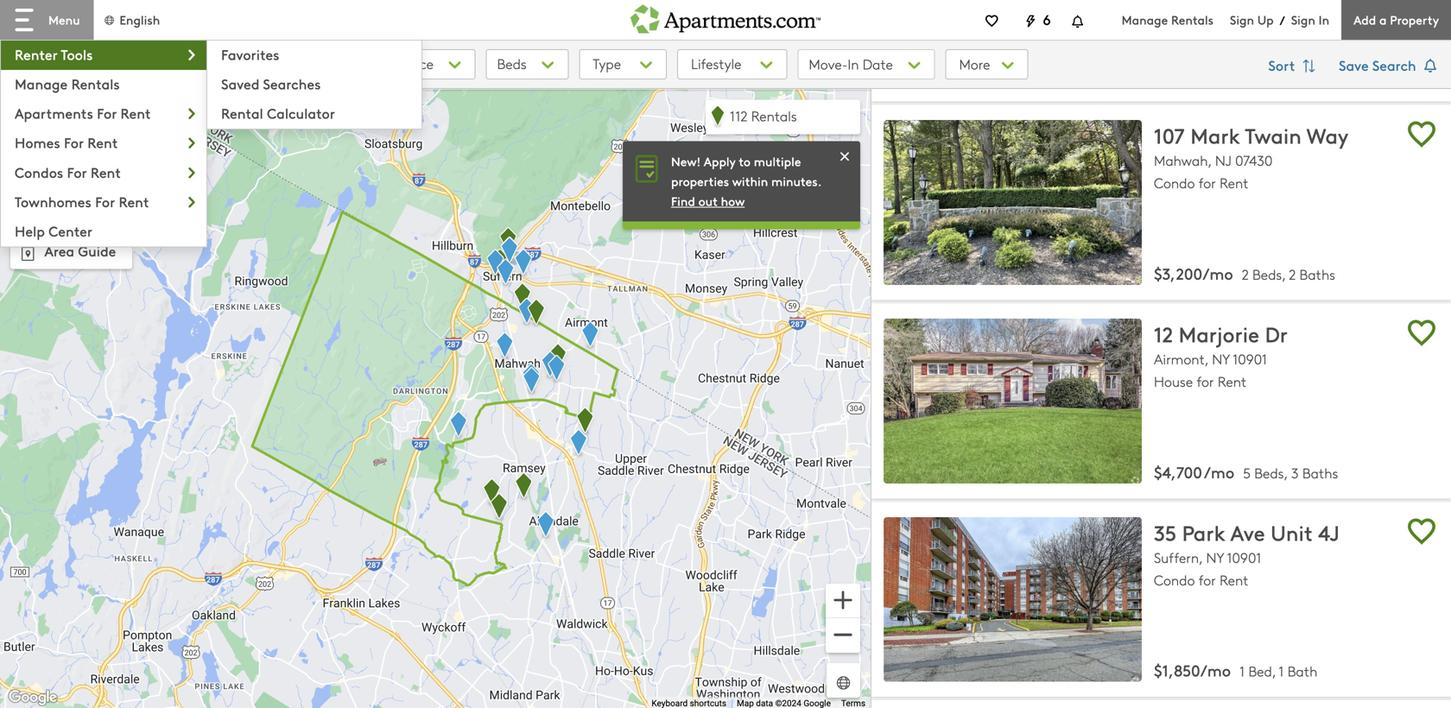 Task type: locate. For each thing, give the bounding box(es) containing it.
1 condo from the top
[[1154, 173, 1195, 192]]

1 vertical spatial margin image
[[16, 195, 40, 220]]

rent down marjorie
[[1218, 372, 1247, 391]]

$4,700 /mo 5 beds, 3 baths
[[1154, 461, 1338, 483]]

1 vertical spatial manage
[[15, 74, 68, 93]]

ny down marjorie
[[1212, 349, 1230, 368]]

1 vertical spatial for
[[1197, 372, 1214, 391]]

calculator
[[267, 103, 335, 123]]

saved searches
[[221, 74, 321, 93]]

0 vertical spatial baths
[[1300, 265, 1335, 284]]

0 horizontal spatial manage
[[15, 74, 68, 93]]

margin image inside area guide button
[[16, 241, 40, 265]]

rent up townhomes for rent link
[[91, 162, 121, 182]]

manage for manage rentals sign up / sign in
[[1122, 11, 1168, 28]]

rent inside the 12 marjorie dr airmont, ny 10901 house for rent
[[1218, 372, 1247, 391]]

find
[[671, 193, 695, 210]]

margin image for draw
[[17, 105, 36, 124]]

bath
[[1288, 662, 1318, 681]]

for for homes
[[64, 133, 84, 152]]

0 vertical spatial condo
[[1154, 173, 1195, 192]]

rent up the condos for rent link
[[88, 133, 118, 152]]

in left date
[[848, 54, 859, 73]]

margin image down the help
[[16, 241, 40, 265]]

sign right the /
[[1291, 11, 1316, 28]]

margin image up the help
[[16, 195, 40, 220]]

0 vertical spatial rentals
[[1171, 11, 1214, 28]]

condo down mahwah,
[[1154, 173, 1195, 192]]

mark
[[1191, 121, 1240, 150]]

rentals left sign up link
[[1171, 11, 1214, 28]]

107 mark twain way mahwah, nj 07430 condo for rent
[[1154, 121, 1349, 192]]

condo down suffern,
[[1154, 570, 1195, 589]]

for
[[97, 103, 117, 123], [64, 133, 84, 152], [67, 162, 87, 182], [95, 192, 115, 211]]

0 vertical spatial in
[[1319, 11, 1330, 28]]

0 vertical spatial ny
[[1212, 349, 1230, 368]]

margin image inside travel time button
[[17, 155, 31, 168]]

sort button
[[1260, 49, 1329, 84]]

park
[[1182, 518, 1225, 547]]

1 vertical spatial condo
[[1154, 570, 1195, 589]]

1 vertical spatial ny
[[1206, 548, 1224, 567]]

2 condo from the top
[[1154, 570, 1195, 589]]

add a property link
[[1342, 0, 1451, 40]]

1 vertical spatial manage rentals link
[[1, 70, 207, 96]]

margin image
[[17, 155, 31, 168], [16, 195, 40, 220]]

help
[[15, 221, 45, 240]]

1 horizontal spatial rentals
[[751, 106, 797, 125]]

2 horizontal spatial rentals
[[1171, 11, 1214, 28]]

travel time
[[39, 151, 111, 170]]

0 vertical spatial manage rentals link
[[1122, 11, 1230, 28]]

in left add
[[1319, 11, 1330, 28]]

to
[[739, 153, 751, 170]]

manage inside "manage rentals sign up / sign in"
[[1122, 11, 1168, 28]]

0 vertical spatial margin image
[[17, 155, 31, 168]]

0 vertical spatial for
[[1199, 173, 1216, 192]]

1 horizontal spatial sign
[[1291, 11, 1316, 28]]

for for townhomes
[[95, 192, 115, 211]]

saved searches link
[[207, 70, 422, 96]]

date
[[863, 54, 893, 73]]

condos for rent
[[15, 162, 121, 182]]

2 vertical spatial for
[[1199, 570, 1216, 589]]

12
[[1154, 320, 1173, 348]]

1 vertical spatial 10901
[[1227, 548, 1262, 567]]

margin image inside "nearby" link
[[16, 195, 40, 220]]

dr
[[1265, 320, 1288, 348]]

1 vertical spatial margin image
[[16, 241, 40, 265]]

/
[[1280, 11, 1285, 28]]

renter tools link
[[1, 41, 207, 66]]

a
[[1380, 11, 1387, 28]]

1 vertical spatial in
[[848, 54, 859, 73]]

rentals right 112
[[751, 106, 797, 125]]

0 horizontal spatial 1
[[1240, 662, 1245, 681]]

beds, inside $4,700 /mo 5 beds, 3 baths
[[1255, 463, 1288, 482]]

travel time button
[[10, 145, 132, 179]]

margin image down homes at top
[[17, 155, 31, 168]]

margin image
[[17, 105, 36, 124], [16, 241, 40, 265]]

0 horizontal spatial sign
[[1230, 11, 1254, 28]]

1 horizontal spatial 1
[[1279, 662, 1284, 681]]

for for apartments
[[97, 103, 117, 123]]

0 horizontal spatial in
[[848, 54, 859, 73]]

rentals for manage rentals
[[71, 74, 120, 93]]

rent down ave
[[1220, 570, 1249, 589]]

margin image up homes at top
[[17, 105, 36, 124]]

1 vertical spatial baths
[[1303, 463, 1338, 482]]

rent down nj
[[1220, 173, 1249, 192]]

multiple
[[754, 153, 801, 170]]

0 vertical spatial manage
[[1122, 11, 1168, 28]]

margin image inside draw "button"
[[17, 105, 36, 124]]

1 horizontal spatial manage
[[1122, 11, 1168, 28]]

1 horizontal spatial 2
[[1289, 265, 1296, 284]]

rentals inside "manage rentals sign up / sign in"
[[1171, 11, 1214, 28]]

1
[[1240, 662, 1245, 681], [1279, 662, 1284, 681]]

2 vertical spatial rentals
[[751, 106, 797, 125]]

manage rentals link
[[1122, 11, 1230, 28], [1, 70, 207, 96]]

2 sign from the left
[[1291, 11, 1316, 28]]

manage for manage rentals
[[15, 74, 68, 93]]

training image
[[836, 148, 853, 165]]

beds, right 5
[[1255, 463, 1288, 482]]

lifestyle
[[691, 54, 742, 73]]

10901 down ave
[[1227, 548, 1262, 567]]

house
[[1154, 372, 1193, 391]]

manage
[[1122, 11, 1168, 28], [15, 74, 68, 93]]

margin image for nearby
[[16, 195, 40, 220]]

sign left up
[[1230, 11, 1254, 28]]

1 vertical spatial beds,
[[1255, 463, 1288, 482]]

building photo - 107 mark twain way image
[[884, 120, 1142, 285]]

in
[[1319, 11, 1330, 28], [848, 54, 859, 73]]

condo inside 35 park ave unit 4j suffern, ny 10901 condo for rent
[[1154, 570, 1195, 589]]

new! apply to multiple properties within minutes. find out how
[[671, 153, 822, 210]]

0 horizontal spatial 2
[[1242, 265, 1249, 284]]

baths
[[1300, 265, 1335, 284], [1303, 463, 1338, 482]]

1 2 from the left
[[1242, 265, 1249, 284]]

for
[[1199, 173, 1216, 192], [1197, 372, 1214, 391], [1199, 570, 1216, 589]]

10901 down dr
[[1233, 349, 1267, 368]]

10901
[[1233, 349, 1267, 368], [1227, 548, 1262, 567]]

properties
[[671, 173, 729, 190]]

rent inside 35 park ave unit 4j suffern, ny 10901 condo for rent
[[1220, 570, 1249, 589]]

for right house
[[1197, 372, 1214, 391]]

for inside 107 mark twain way mahwah, nj 07430 condo for rent
[[1199, 173, 1216, 192]]

sign up link
[[1230, 11, 1274, 28]]

1 right bed,
[[1279, 662, 1284, 681]]

1 vertical spatial rentals
[[71, 74, 120, 93]]

within
[[732, 173, 768, 190]]

2
[[1242, 265, 1249, 284], [1289, 265, 1296, 284]]

rentals up apartments for rent link
[[71, 74, 120, 93]]

0 horizontal spatial rentals
[[71, 74, 120, 93]]

manage rentals sign up / sign in
[[1122, 11, 1330, 28]]

ny down 'park'
[[1206, 548, 1224, 567]]

draw
[[42, 106, 76, 125]]

10901 inside 35 park ave unit 4j suffern, ny 10901 condo for rent
[[1227, 548, 1262, 567]]

0 vertical spatial margin image
[[17, 105, 36, 124]]

for down nj
[[1199, 173, 1216, 192]]

1 left bed,
[[1240, 662, 1245, 681]]

beds
[[497, 54, 527, 73]]

0 horizontal spatial manage rentals link
[[1, 70, 207, 96]]

rent
[[121, 103, 151, 123], [88, 133, 118, 152], [91, 162, 121, 182], [1220, 173, 1249, 192], [119, 192, 149, 211], [1218, 372, 1247, 391], [1220, 570, 1249, 589]]

satellite view image
[[834, 673, 853, 693]]

0 vertical spatial beds,
[[1253, 265, 1286, 284]]

save search button
[[1339, 49, 1441, 84]]

nearby link
[[10, 190, 132, 224]]

07430
[[1235, 151, 1273, 170]]

ny
[[1212, 349, 1230, 368], [1206, 548, 1224, 567]]

$4,700
[[1154, 461, 1202, 483]]

google image
[[4, 687, 61, 708]]

for down suffern,
[[1199, 570, 1216, 589]]

1 horizontal spatial in
[[1319, 11, 1330, 28]]

apply
[[704, 153, 736, 170]]

0 vertical spatial 10901
[[1233, 349, 1267, 368]]

35
[[1154, 518, 1177, 547]]

beds, up dr
[[1253, 265, 1286, 284]]



Task type: describe. For each thing, give the bounding box(es) containing it.
beds, inside $3,200/mo 2 beds, 2 baths
[[1253, 265, 1286, 284]]

$3,200/mo
[[1154, 263, 1233, 284]]

help center
[[15, 221, 92, 240]]

townhomes
[[15, 192, 91, 211]]

move-
[[809, 54, 848, 73]]

baths inside $3,200/mo 2 beds, 2 baths
[[1300, 265, 1335, 284]]

nj
[[1215, 151, 1232, 170]]

more button
[[945, 49, 1029, 79]]

homes for rent
[[15, 133, 118, 152]]

condos
[[15, 162, 63, 182]]

out
[[699, 193, 718, 210]]

more
[[959, 54, 994, 73]]

rent inside 107 mark twain way mahwah, nj 07430 condo for rent
[[1220, 173, 1249, 192]]

time
[[80, 151, 111, 170]]

add
[[1354, 11, 1376, 28]]

type button
[[579, 49, 667, 79]]

/mo
[[1204, 461, 1235, 483]]

ave
[[1231, 518, 1265, 547]]

save search
[[1339, 55, 1420, 75]]

type
[[593, 54, 621, 73]]

2 1 from the left
[[1279, 662, 1284, 681]]

area guide
[[44, 241, 116, 260]]

help center link
[[1, 217, 207, 243]]

112 rentals
[[730, 106, 797, 125]]

beds button
[[486, 49, 569, 79]]

suffern,
[[1154, 548, 1203, 567]]

twain
[[1245, 121, 1302, 150]]

apartments for rent link
[[1, 99, 207, 125]]

condos for rent link
[[1, 158, 207, 184]]

save
[[1339, 55, 1369, 75]]

way
[[1307, 121, 1349, 150]]

in inside button
[[848, 54, 859, 73]]

margin image for area guide
[[16, 241, 40, 265]]

price
[[403, 54, 434, 73]]

how
[[721, 193, 745, 210]]

tools
[[61, 44, 93, 64]]

apartments.com logo image
[[631, 0, 821, 33]]

searches
[[263, 74, 321, 93]]

rental
[[221, 103, 263, 123]]

1 1 from the left
[[1240, 662, 1245, 681]]

homes for rent link
[[1, 129, 207, 154]]

add a property
[[1354, 11, 1439, 28]]

area
[[44, 241, 74, 260]]

building photo - 35 park ave image
[[884, 517, 1142, 682]]

112
[[730, 106, 748, 125]]

rent up help center link
[[119, 192, 149, 211]]

building photo - 12 marjorie dr image
[[884, 319, 1142, 484]]

minutes.
[[771, 173, 822, 190]]

find out how link
[[671, 193, 745, 210]]

rentals for manage rentals sign up / sign in
[[1171, 11, 1214, 28]]

rentals for 112 rentals
[[751, 106, 797, 125]]

apartments for rent
[[15, 103, 151, 123]]

renter tools
[[15, 44, 93, 64]]

bed,
[[1249, 662, 1276, 681]]

for inside 35 park ave unit 4j suffern, ny 10901 condo for rent
[[1199, 570, 1216, 589]]

saved
[[221, 74, 260, 93]]

move-in date button
[[798, 49, 935, 79]]

up
[[1258, 11, 1274, 28]]

draw button
[[10, 100, 132, 134]]

english link
[[102, 11, 160, 28]]

homes
[[15, 133, 60, 152]]

rent up 'homes for rent' link
[[121, 103, 151, 123]]

townhomes for rent
[[15, 192, 149, 211]]

marjorie
[[1179, 320, 1260, 348]]

property
[[1390, 11, 1439, 28]]

nearby
[[44, 196, 91, 216]]

new!
[[671, 153, 701, 170]]

renter
[[15, 44, 58, 64]]

4j
[[1318, 518, 1340, 547]]

baths inside $4,700 /mo 5 beds, 3 baths
[[1303, 463, 1338, 482]]

move-in date
[[809, 54, 893, 73]]

rental calculator
[[221, 103, 335, 123]]

center
[[49, 221, 92, 240]]

107
[[1154, 121, 1185, 150]]

1 sign from the left
[[1230, 11, 1254, 28]]

margin image for travel time
[[17, 155, 31, 168]]

sort
[[1268, 55, 1299, 75]]

10901 inside the 12 marjorie dr airmont, ny 10901 house for rent
[[1233, 349, 1267, 368]]

$3,200/mo 2 beds, 2 baths
[[1154, 263, 1335, 284]]

menu button
[[0, 0, 94, 40]]

price button
[[392, 49, 476, 79]]

2 2 from the left
[[1289, 265, 1296, 284]]

3
[[1291, 463, 1299, 482]]

for for condos
[[67, 162, 87, 182]]

menu
[[48, 11, 80, 28]]

$1,850/mo 1 bed, 1 bath
[[1154, 660, 1318, 681]]

35 park ave unit 4j suffern, ny 10901 condo for rent
[[1154, 518, 1340, 589]]

5
[[1243, 463, 1251, 482]]

unit
[[1271, 518, 1313, 547]]

Location or Point of Interest text field
[[10, 49, 382, 79]]

$1,850/mo
[[1154, 660, 1231, 681]]

map region
[[0, 63, 1090, 708]]

area guide button
[[10, 235, 132, 269]]

condo inside 107 mark twain way mahwah, nj 07430 condo for rent
[[1154, 173, 1195, 192]]

mahwah,
[[1154, 151, 1212, 170]]

apartments
[[15, 103, 93, 123]]

in inside "manage rentals sign up / sign in"
[[1319, 11, 1330, 28]]

12 marjorie dr airmont, ny 10901 house for rent
[[1154, 320, 1288, 391]]

ny inside 35 park ave unit 4j suffern, ny 10901 condo for rent
[[1206, 548, 1224, 567]]

1 horizontal spatial manage rentals link
[[1122, 11, 1230, 28]]

search
[[1372, 55, 1416, 75]]

for inside the 12 marjorie dr airmont, ny 10901 house for rent
[[1197, 372, 1214, 391]]

english
[[120, 11, 160, 28]]

ny inside the 12 marjorie dr airmont, ny 10901 house for rent
[[1212, 349, 1230, 368]]

rental calculator link
[[207, 99, 422, 125]]

airmont,
[[1154, 349, 1208, 368]]



Task type: vqa. For each thing, say whether or not it's contained in the screenshot.


